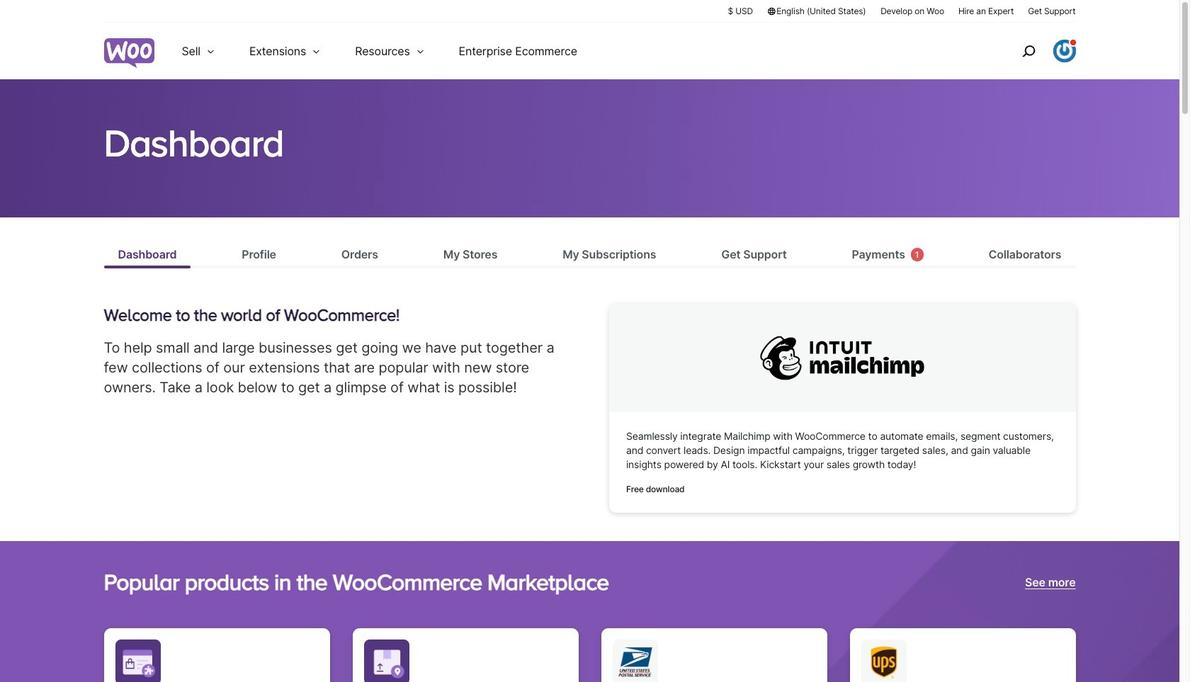 Task type: vqa. For each thing, say whether or not it's contained in the screenshot.
external link image
no



Task type: locate. For each thing, give the bounding box(es) containing it.
open account menu image
[[1053, 40, 1076, 62]]

service navigation menu element
[[991, 28, 1076, 74]]



Task type: describe. For each thing, give the bounding box(es) containing it.
search image
[[1017, 40, 1040, 62]]



